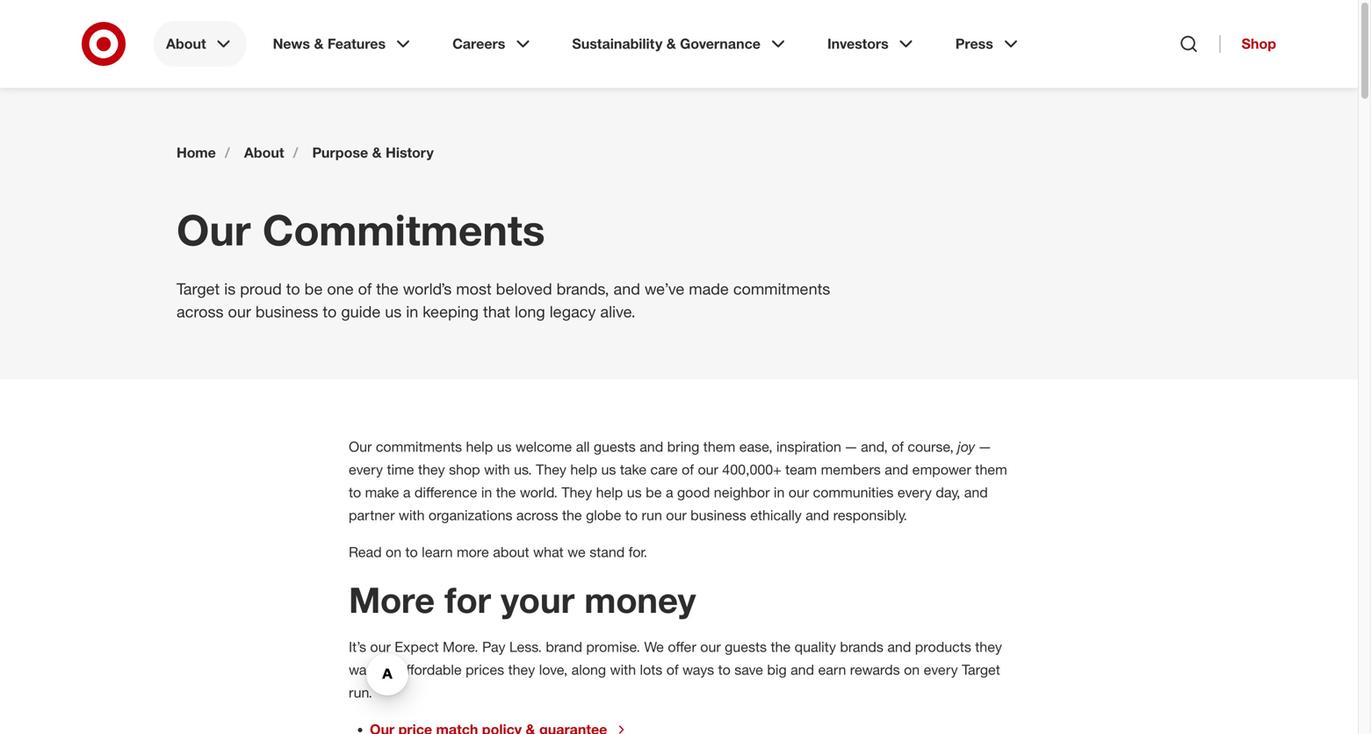 Task type: describe. For each thing, give the bounding box(es) containing it.
shop
[[449, 461, 480, 478]]

run.
[[349, 684, 372, 701]]

organizations
[[429, 507, 512, 524]]

purpose & history
[[312, 144, 434, 161]]

sustainability
[[572, 35, 662, 52]]

news & features
[[273, 35, 386, 52]]

target is proud to be one of the world's most beloved brands, and we've made commitments across our business to guide us in keeping that long legacy alive.
[[177, 279, 830, 321]]

and right the day,
[[964, 484, 988, 501]]

to run
[[625, 507, 662, 524]]

1 vertical spatial about link
[[244, 144, 284, 162]]

we've
[[645, 279, 684, 298]]

inspiration
[[776, 438, 841, 455]]

sustainability & governance
[[572, 35, 761, 52]]

2 horizontal spatial in
[[774, 484, 785, 501]]

to right 'proud'
[[286, 279, 300, 298]]

shop
[[1242, 35, 1276, 52]]

offer
[[668, 639, 696, 656]]

save
[[734, 661, 763, 678]]

our inside target is proud to be one of the world's most beloved brands, and we've made commitments across our business to guide us in keeping that long legacy alive.
[[228, 302, 251, 321]]

our right it's
[[370, 639, 391, 656]]

take
[[620, 461, 647, 478]]

our commitments
[[177, 204, 545, 256]]

money
[[584, 578, 696, 621]]

shop link
[[1220, 35, 1276, 53]]

to inside it's our expect more. pay less. brand promise. we offer our guests the quality brands and products they want at affordable prices they love, along with lots of ways to save big and earn rewards on every target run.
[[718, 661, 731, 678]]

ethically
[[750, 507, 802, 524]]

— every time they shop with us. they help us take care of our 400,000+ team members and empower them to make a difference in the world. they help us be a good neighbor in our communities every day, and partner with organizations across the globe to run our business ethically and responsibly.
[[349, 438, 1007, 524]]

bring
[[667, 438, 699, 455]]

love,
[[539, 661, 568, 678]]

2 vertical spatial help
[[596, 484, 623, 501]]

1 — from the left
[[845, 438, 857, 455]]

that
[[483, 302, 510, 321]]

of right 'and,'
[[892, 438, 904, 455]]

prices
[[466, 661, 504, 678]]

1 horizontal spatial in
[[481, 484, 492, 501]]

target inside target is proud to be one of the world's most beloved brands, and we've made commitments across our business to guide us in keeping that long legacy alive.
[[177, 279, 220, 298]]

we
[[568, 544, 586, 561]]

us inside target is proud to be one of the world's most beloved brands, and we've made commitments across our business to guide us in keeping that long legacy alive.
[[385, 302, 402, 321]]

on inside it's our expect more. pay less. brand promise. we offer our guests the quality brands and products they want at affordable prices they love, along with lots of ways to save big and earn rewards on every target run.
[[904, 661, 920, 678]]

brands
[[840, 639, 883, 656]]

most
[[456, 279, 492, 298]]

ease,
[[739, 438, 773, 455]]

along
[[571, 661, 606, 678]]

less.
[[509, 639, 542, 656]]

one
[[327, 279, 354, 298]]

our up good
[[698, 461, 718, 478]]

0 horizontal spatial guests
[[594, 438, 636, 455]]

want
[[349, 661, 379, 678]]

and inside target is proud to be one of the world's most beloved brands, and we've made commitments across our business to guide us in keeping that long legacy alive.
[[614, 279, 640, 298]]

long
[[515, 302, 545, 321]]

team
[[785, 461, 817, 478]]

we
[[644, 639, 664, 656]]

beloved
[[496, 279, 552, 298]]

careers
[[452, 35, 505, 52]]

us.
[[514, 461, 532, 478]]

brands,
[[557, 279, 609, 298]]

empower
[[912, 461, 971, 478]]

target inside it's our expect more. pay less. brand promise. we offer our guests the quality brands and products they want at affordable prices they love, along with lots of ways to save big and earn rewards on every target run.
[[962, 661, 1000, 678]]

us left welcome
[[497, 438, 512, 455]]

make
[[365, 484, 399, 501]]

careers link
[[440, 21, 546, 67]]

globe
[[586, 507, 621, 524]]

& for history
[[372, 144, 382, 161]]

purpose
[[312, 144, 368, 161]]

2 vertical spatial they
[[508, 661, 535, 678]]

our down good
[[666, 507, 687, 524]]

difference
[[414, 484, 477, 501]]

every inside it's our expect more. pay less. brand promise. we offer our guests the quality brands and products they want at affordable prices they love, along with lots of ways to save big and earn rewards on every target run.
[[924, 661, 958, 678]]

our down team at the bottom
[[789, 484, 809, 501]]

more for your money
[[349, 578, 696, 621]]

news & features link
[[261, 21, 426, 67]]

is
[[224, 279, 236, 298]]

1 vertical spatial every
[[898, 484, 932, 501]]

for.
[[629, 544, 647, 561]]

course,
[[908, 438, 954, 455]]

big
[[767, 661, 787, 678]]

400,000+
[[722, 461, 781, 478]]

0 vertical spatial about link
[[154, 21, 246, 67]]

to left learn
[[405, 544, 418, 561]]

— inside — every time they shop with us. they help us take care of our 400,000+ team members and empower them to make a difference in the world. they help us be a good neighbor in our communities every day, and partner with organizations across the globe to run our business ethically and responsibly.
[[979, 438, 991, 455]]

time
[[387, 461, 414, 478]]

1 a from the left
[[403, 484, 411, 501]]

purpose & history link
[[312, 144, 434, 162]]

responsibly.
[[833, 507, 907, 524]]

stand
[[590, 544, 625, 561]]

lots
[[640, 661, 663, 678]]

home link
[[177, 144, 216, 162]]

commitments
[[262, 204, 545, 256]]

with inside it's our expect more. pay less. brand promise. we offer our guests the quality brands and products they want at affordable prices they love, along with lots of ways to save big and earn rewards on every target run.
[[610, 661, 636, 678]]

read
[[349, 544, 382, 561]]

investors link
[[815, 21, 929, 67]]

rewards
[[850, 661, 900, 678]]

alive.
[[600, 302, 636, 321]]

business inside target is proud to be one of the world's most beloved brands, and we've made commitments across our business to guide us in keeping that long legacy alive.
[[255, 302, 318, 321]]

across inside — every time they shop with us. they help us take care of our 400,000+ team members and empower them to make a difference in the world. they help us be a good neighbor in our communities every day, and partner with organizations across the globe to run our business ethically and responsibly.
[[516, 507, 558, 524]]

& for features
[[314, 35, 324, 52]]

business inside — every time they shop with us. they help us take care of our 400,000+ team members and empower them to make a difference in the world. they help us be a good neighbor in our communities every day, and partner with organizations across the globe to run our business ethically and responsibly.
[[690, 507, 746, 524]]

quality
[[795, 639, 836, 656]]



Task type: vqa. For each thing, say whether or not it's contained in the screenshot.
the 'n'
no



Task type: locate. For each thing, give the bounding box(es) containing it.
target down products at the right bottom
[[962, 661, 1000, 678]]

2 vertical spatial with
[[610, 661, 636, 678]]

1 horizontal spatial target
[[962, 661, 1000, 678]]

0 horizontal spatial them
[[703, 438, 735, 455]]

more
[[457, 544, 489, 561]]

neighbor
[[714, 484, 770, 501]]

the up big
[[771, 639, 791, 656]]

2 horizontal spatial with
[[610, 661, 636, 678]]

& inside purpose & history link
[[372, 144, 382, 161]]

communities
[[813, 484, 894, 501]]

& inside news & features link
[[314, 35, 324, 52]]

1 horizontal spatial commitments
[[733, 279, 830, 298]]

they
[[418, 461, 445, 478], [975, 639, 1002, 656], [508, 661, 535, 678]]

be inside — every time they shop with us. they help us take care of our 400,000+ team members and empower them to make a difference in the world. they help us be a good neighbor in our communities every day, and partner with organizations across the globe to run our business ethically and responsibly.
[[646, 484, 662, 501]]

1 horizontal spatial they
[[508, 661, 535, 678]]

of up the guide
[[358, 279, 372, 298]]

1 vertical spatial target
[[962, 661, 1000, 678]]

0 vertical spatial them
[[703, 438, 735, 455]]

0 vertical spatial on
[[386, 544, 401, 561]]

1 horizontal spatial them
[[975, 461, 1007, 478]]

guests up take
[[594, 438, 636, 455]]

and right big
[[791, 661, 814, 678]]

and up rewards
[[887, 639, 911, 656]]

and
[[614, 279, 640, 298], [640, 438, 663, 455], [885, 461, 908, 478], [964, 484, 988, 501], [806, 507, 829, 524], [887, 639, 911, 656], [791, 661, 814, 678]]

2 horizontal spatial &
[[666, 35, 676, 52]]

0 vertical spatial guests
[[594, 438, 636, 455]]

in down world's
[[406, 302, 418, 321]]

0 horizontal spatial commitments
[[376, 438, 462, 455]]

and right ethically
[[806, 507, 829, 524]]

the left globe
[[562, 507, 582, 524]]

1 vertical spatial on
[[904, 661, 920, 678]]

to
[[286, 279, 300, 298], [323, 302, 337, 321], [349, 484, 361, 501], [405, 544, 418, 561], [718, 661, 731, 678]]

0 horizontal spatial they
[[418, 461, 445, 478]]

more
[[349, 578, 435, 621]]

your
[[501, 578, 575, 621]]

1 vertical spatial be
[[646, 484, 662, 501]]

them inside — every time they shop with us. they help us take care of our 400,000+ team members and empower them to make a difference in the world. they help us be a good neighbor in our communities every day, and partner with organizations across the globe to run our business ethically and responsibly.
[[975, 461, 1007, 478]]

0 vertical spatial they
[[536, 461, 566, 478]]

history
[[386, 144, 434, 161]]

0 vertical spatial they
[[418, 461, 445, 478]]

1 vertical spatial they
[[562, 484, 592, 501]]

our for our commitments
[[177, 204, 251, 256]]

1 horizontal spatial guests
[[725, 639, 767, 656]]

about
[[166, 35, 206, 52], [244, 144, 284, 161]]

0 vertical spatial with
[[484, 461, 510, 478]]

guests inside it's our expect more. pay less. brand promise. we offer our guests the quality brands and products they want at affordable prices they love, along with lots of ways to save big and earn rewards on every target run.
[[725, 639, 767, 656]]

they right products at the right bottom
[[975, 639, 1002, 656]]

about for the bottommost about link
[[244, 144, 284, 161]]

and up "alive." at the top left of page
[[614, 279, 640, 298]]

on right read
[[386, 544, 401, 561]]

help down all
[[570, 461, 597, 478]]

to left make
[[349, 484, 361, 501]]

0 horizontal spatial on
[[386, 544, 401, 561]]

ways
[[682, 661, 714, 678]]

help
[[466, 438, 493, 455], [570, 461, 597, 478], [596, 484, 623, 501]]

of inside target is proud to be one of the world's most beloved brands, and we've made commitments across our business to guide us in keeping that long legacy alive.
[[358, 279, 372, 298]]

1 horizontal spatial a
[[666, 484, 673, 501]]

0 vertical spatial across
[[177, 302, 224, 321]]

1 horizontal spatial with
[[484, 461, 510, 478]]

to inside — every time they shop with us. they help us take care of our 400,000+ team members and empower them to make a difference in the world. they help us be a good neighbor in our communities every day, and partner with organizations across the globe to run our business ethically and responsibly.
[[349, 484, 361, 501]]

— up members
[[845, 438, 857, 455]]

0 vertical spatial target
[[177, 279, 220, 298]]

0 horizontal spatial business
[[255, 302, 318, 321]]

0 horizontal spatial target
[[177, 279, 220, 298]]

read on to learn more about what we stand for.
[[349, 544, 651, 561]]

—
[[845, 438, 857, 455], [979, 438, 991, 455]]

with down the promise.
[[610, 661, 636, 678]]

be left one
[[304, 279, 323, 298]]

in
[[406, 302, 418, 321], [481, 484, 492, 501], [774, 484, 785, 501]]

1 horizontal spatial business
[[690, 507, 746, 524]]

and down 'and,'
[[885, 461, 908, 478]]

to left save
[[718, 661, 731, 678]]

1 horizontal spatial &
[[372, 144, 382, 161]]

they up globe
[[562, 484, 592, 501]]

0 vertical spatial our
[[177, 204, 251, 256]]

0 horizontal spatial &
[[314, 35, 324, 52]]

brand
[[546, 639, 582, 656]]

what
[[533, 544, 564, 561]]

1 vertical spatial them
[[975, 461, 1007, 478]]

1 horizontal spatial be
[[646, 484, 662, 501]]

commitments
[[733, 279, 830, 298], [376, 438, 462, 455]]

0 horizontal spatial across
[[177, 302, 224, 321]]

of down bring
[[682, 461, 694, 478]]

of inside it's our expect more. pay less. brand promise. we offer our guests the quality brands and products they want at affordable prices they love, along with lots of ways to save big and earn rewards on every target run.
[[666, 661, 679, 678]]

more.
[[443, 639, 478, 656]]

our commitments help us welcome all guests and bring them ease, inspiration — and, of course, joy
[[349, 438, 979, 455]]

help up globe
[[596, 484, 623, 501]]

1 vertical spatial about
[[244, 144, 284, 161]]

1 vertical spatial across
[[516, 507, 558, 524]]

of inside — every time they shop with us. they help us take care of our 400,000+ team members and empower them to make a difference in the world. they help us be a good neighbor in our communities every day, and partner with organizations across the globe to run our business ethically and responsibly.
[[682, 461, 694, 478]]

about
[[493, 544, 529, 561]]

legacy
[[550, 302, 596, 321]]

1 vertical spatial with
[[399, 507, 425, 524]]

every
[[349, 461, 383, 478], [898, 484, 932, 501], [924, 661, 958, 678]]

0 vertical spatial about
[[166, 35, 206, 52]]

business down neighbor
[[690, 507, 746, 524]]

in up ethically
[[774, 484, 785, 501]]

commitments up time
[[376, 438, 462, 455]]

our up ways
[[700, 639, 721, 656]]

0 horizontal spatial about
[[166, 35, 206, 52]]

promise.
[[586, 639, 640, 656]]

1 horizontal spatial across
[[516, 507, 558, 524]]

0 vertical spatial every
[[349, 461, 383, 478]]

& for governance
[[666, 35, 676, 52]]

learn
[[422, 544, 453, 561]]

care
[[650, 461, 678, 478]]

be inside target is proud to be one of the world's most beloved brands, and we've made commitments across our business to guide us in keeping that long legacy alive.
[[304, 279, 323, 298]]

they down welcome
[[536, 461, 566, 478]]

every down products at the right bottom
[[924, 661, 958, 678]]

made
[[689, 279, 729, 298]]

commitments inside target is proud to be one of the world's most beloved brands, and we've made commitments across our business to guide us in keeping that long legacy alive.
[[733, 279, 830, 298]]

help up shop
[[466, 438, 493, 455]]

our
[[228, 302, 251, 321], [698, 461, 718, 478], [789, 484, 809, 501], [666, 507, 687, 524], [370, 639, 391, 656], [700, 639, 721, 656]]

& left history
[[372, 144, 382, 161]]

2 a from the left
[[666, 484, 673, 501]]

a down time
[[403, 484, 411, 501]]

they inside — every time they shop with us. they help us take care of our 400,000+ team members and empower them to make a difference in the world. they help us be a good neighbor in our communities every day, and partner with organizations across the globe to run our business ethically and responsibly.
[[418, 461, 445, 478]]

in inside target is proud to be one of the world's most beloved brands, and we've made commitments across our business to guide us in keeping that long legacy alive.
[[406, 302, 418, 321]]

with left us. at the left of page
[[484, 461, 510, 478]]

the up the guide
[[376, 279, 399, 298]]

be
[[304, 279, 323, 298], [646, 484, 662, 501]]

guests
[[594, 438, 636, 455], [725, 639, 767, 656]]

1 horizontal spatial our
[[349, 438, 372, 455]]

press link
[[943, 21, 1034, 67]]

1 vertical spatial commitments
[[376, 438, 462, 455]]

about for top about link
[[166, 35, 206, 52]]

at
[[383, 661, 395, 678]]

2 horizontal spatial they
[[975, 639, 1002, 656]]

business down 'proud'
[[255, 302, 318, 321]]

affordable
[[399, 661, 462, 678]]

us left take
[[601, 461, 616, 478]]

partner
[[349, 507, 395, 524]]

across inside target is proud to be one of the world's most beloved brands, and we've made commitments across our business to guide us in keeping that long legacy alive.
[[177, 302, 224, 321]]

features
[[327, 35, 386, 52]]

them
[[703, 438, 735, 455], [975, 461, 1007, 478]]

of
[[358, 279, 372, 298], [892, 438, 904, 455], [682, 461, 694, 478], [666, 661, 679, 678]]

1 vertical spatial they
[[975, 639, 1002, 656]]

us right the guide
[[385, 302, 402, 321]]

1 horizontal spatial on
[[904, 661, 920, 678]]

on right rewards
[[904, 661, 920, 678]]

welcome
[[516, 438, 572, 455]]

all
[[576, 438, 590, 455]]

investors
[[827, 35, 889, 52]]

0 vertical spatial commitments
[[733, 279, 830, 298]]

us
[[385, 302, 402, 321], [497, 438, 512, 455], [601, 461, 616, 478], [627, 484, 642, 501]]

of right lots
[[666, 661, 679, 678]]

us down take
[[627, 484, 642, 501]]

0 horizontal spatial a
[[403, 484, 411, 501]]

a
[[403, 484, 411, 501], [666, 484, 673, 501]]

our down is
[[228, 302, 251, 321]]

and up care
[[640, 438, 663, 455]]

world.
[[520, 484, 558, 501]]

a down care
[[666, 484, 673, 501]]

it's our expect more. pay less. brand promise. we offer our guests the quality brands and products they want at affordable prices they love, along with lots of ways to save big and earn rewards on every target run.
[[349, 639, 1002, 701]]

with
[[484, 461, 510, 478], [399, 507, 425, 524], [610, 661, 636, 678]]

expect
[[395, 639, 439, 656]]

1 vertical spatial our
[[349, 438, 372, 455]]

0 horizontal spatial with
[[399, 507, 425, 524]]

day,
[[936, 484, 960, 501]]

them right bring
[[703, 438, 735, 455]]

home
[[177, 144, 216, 161]]

the inside it's our expect more. pay less. brand promise. we offer our guests the quality brands and products they want at affordable prices they love, along with lots of ways to save big and earn rewards on every target run.
[[771, 639, 791, 656]]

our up make
[[349, 438, 372, 455]]

it's
[[349, 639, 366, 656]]

2 vertical spatial every
[[924, 661, 958, 678]]

products
[[915, 639, 971, 656]]

every up make
[[349, 461, 383, 478]]

they up difference on the left
[[418, 461, 445, 478]]

news
[[273, 35, 310, 52]]

0 vertical spatial be
[[304, 279, 323, 298]]

the inside target is proud to be one of the world's most beloved brands, and we've made commitments across our business to guide us in keeping that long legacy alive.
[[376, 279, 399, 298]]

keeping
[[423, 302, 479, 321]]

proud
[[240, 279, 282, 298]]

0 vertical spatial business
[[255, 302, 318, 321]]

the down us. at the left of page
[[496, 484, 516, 501]]

0 horizontal spatial our
[[177, 204, 251, 256]]

governance
[[680, 35, 761, 52]]

& right news
[[314, 35, 324, 52]]

good
[[677, 484, 710, 501]]

0 horizontal spatial —
[[845, 438, 857, 455]]

world's
[[403, 279, 452, 298]]

0 horizontal spatial be
[[304, 279, 323, 298]]

for
[[445, 578, 491, 621]]

earn
[[818, 661, 846, 678]]

our for our commitments help us welcome all guests and bring them ease, inspiration — and, of course, joy
[[349, 438, 372, 455]]

every left the day,
[[898, 484, 932, 501]]

1 vertical spatial guests
[[725, 639, 767, 656]]

— right joy
[[979, 438, 991, 455]]

press
[[955, 35, 993, 52]]

commitments right made
[[733, 279, 830, 298]]

guide
[[341, 302, 381, 321]]

1 vertical spatial help
[[570, 461, 597, 478]]

them right empower
[[975, 461, 1007, 478]]

and,
[[861, 438, 888, 455]]

our up is
[[177, 204, 251, 256]]

in up organizations
[[481, 484, 492, 501]]

2 — from the left
[[979, 438, 991, 455]]

to down one
[[323, 302, 337, 321]]

& inside sustainability & governance 'link'
[[666, 35, 676, 52]]

0 horizontal spatial in
[[406, 302, 418, 321]]

guests up save
[[725, 639, 767, 656]]

with down make
[[399, 507, 425, 524]]

1 vertical spatial business
[[690, 507, 746, 524]]

business
[[255, 302, 318, 321], [690, 507, 746, 524]]

sustainability & governance link
[[560, 21, 801, 67]]

target left is
[[177, 279, 220, 298]]

1 horizontal spatial about
[[244, 144, 284, 161]]

& left governance
[[666, 35, 676, 52]]

1 horizontal spatial —
[[979, 438, 991, 455]]

&
[[314, 35, 324, 52], [666, 35, 676, 52], [372, 144, 382, 161]]

members
[[821, 461, 881, 478]]

0 vertical spatial help
[[466, 438, 493, 455]]

be up the to run
[[646, 484, 662, 501]]

they down less.
[[508, 661, 535, 678]]

target
[[177, 279, 220, 298], [962, 661, 1000, 678]]



